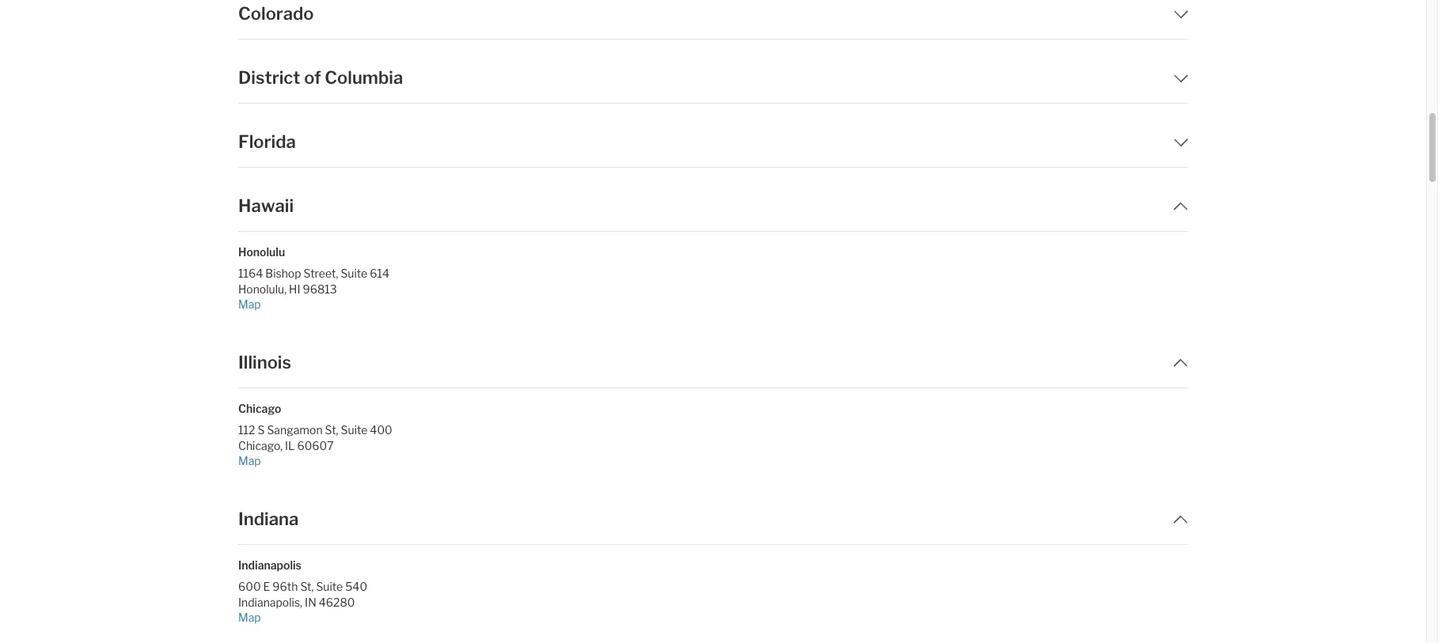 Task type: vqa. For each thing, say whether or not it's contained in the screenshot.
credit
no



Task type: describe. For each thing, give the bounding box(es) containing it.
map for illinois
[[238, 454, 261, 468]]

614
[[370, 267, 390, 280]]

honolulu
[[238, 245, 285, 259]]

map inside 1164 bishop street, suite 614 honolulu, hi 96813 map
[[238, 297, 261, 311]]

honolulu,
[[238, 282, 287, 296]]

60607
[[297, 439, 334, 452]]

indianapolis,
[[238, 596, 302, 609]]

florida
[[238, 131, 296, 152]]

map link for illinois
[[238, 453, 457, 469]]

112 s sangamon st, suite 400 chicago, il 60607 map
[[238, 424, 392, 468]]

46280
[[319, 596, 355, 609]]

district of columbia
[[238, 67, 403, 88]]

96813
[[303, 282, 337, 296]]

illinois
[[238, 352, 291, 373]]

of
[[304, 67, 321, 88]]

map for indiana
[[238, 611, 261, 624]]

in
[[305, 596, 316, 609]]

columbia
[[325, 67, 403, 88]]

bishop
[[266, 267, 301, 280]]

e
[[263, 581, 270, 594]]

1164
[[238, 267, 263, 280]]

sangamon
[[267, 424, 323, 437]]

1164 bishop street, suite 614 honolulu, hi 96813 map
[[238, 267, 390, 311]]

540
[[345, 581, 367, 594]]

suite for indiana
[[316, 581, 343, 594]]

600
[[238, 581, 261, 594]]

indianapolis
[[238, 559, 302, 572]]

hawaii
[[238, 196, 294, 216]]

st, for illinois
[[325, 424, 339, 437]]

hi
[[289, 282, 300, 296]]

chicago,
[[238, 439, 283, 452]]

suite inside 1164 bishop street, suite 614 honolulu, hi 96813 map
[[341, 267, 368, 280]]



Task type: locate. For each thing, give the bounding box(es) containing it.
suite for illinois
[[341, 424, 368, 437]]

st, for indiana
[[300, 581, 314, 594]]

suite inside 600 e 96th st, suite 540 indianapolis, in 46280 map
[[316, 581, 343, 594]]

1 vertical spatial suite
[[341, 424, 368, 437]]

3 map from the top
[[238, 611, 261, 624]]

il
[[285, 439, 295, 452]]

st, up in
[[300, 581, 314, 594]]

suite
[[341, 267, 368, 280], [341, 424, 368, 437], [316, 581, 343, 594]]

map link down the 46280
[[238, 610, 457, 625]]

st, inside 112 s sangamon st, suite 400 chicago, il 60607 map
[[325, 424, 339, 437]]

map inside 112 s sangamon st, suite 400 chicago, il 60607 map
[[238, 454, 261, 468]]

0 vertical spatial suite
[[341, 267, 368, 280]]

chicago
[[238, 402, 281, 416]]

1 map link from the top
[[238, 297, 457, 312]]

indiana
[[238, 509, 299, 530]]

3 map link from the top
[[238, 610, 457, 625]]

2 vertical spatial map
[[238, 611, 261, 624]]

district
[[238, 67, 301, 88]]

2 vertical spatial suite
[[316, 581, 343, 594]]

suite inside 112 s sangamon st, suite 400 chicago, il 60607 map
[[341, 424, 368, 437]]

1 horizontal spatial st,
[[325, 424, 339, 437]]

map link for indiana
[[238, 610, 457, 625]]

1 map from the top
[[238, 297, 261, 311]]

suite left 400
[[341, 424, 368, 437]]

map link
[[238, 297, 457, 312], [238, 453, 457, 469], [238, 610, 457, 625]]

map down honolulu,
[[238, 297, 261, 311]]

400
[[370, 424, 392, 437]]

map down indianapolis,
[[238, 611, 261, 624]]

map link for hawaii
[[238, 297, 457, 312]]

map inside 600 e 96th st, suite 540 indianapolis, in 46280 map
[[238, 611, 261, 624]]

map
[[238, 297, 261, 311], [238, 454, 261, 468], [238, 611, 261, 624]]

96th
[[273, 581, 298, 594]]

suite up the 46280
[[316, 581, 343, 594]]

suite left 614
[[341, 267, 368, 280]]

1 vertical spatial map link
[[238, 453, 457, 469]]

1 vertical spatial st,
[[300, 581, 314, 594]]

0 vertical spatial st,
[[325, 424, 339, 437]]

map link down 60607
[[238, 453, 457, 469]]

600 e 96th st, suite 540 indianapolis, in 46280 map
[[238, 581, 367, 624]]

map down chicago, at left bottom
[[238, 454, 261, 468]]

map link down '96813'
[[238, 297, 457, 312]]

s
[[258, 424, 265, 437]]

2 vertical spatial map link
[[238, 610, 457, 625]]

st,
[[325, 424, 339, 437], [300, 581, 314, 594]]

112
[[238, 424, 255, 437]]

0 vertical spatial map
[[238, 297, 261, 311]]

0 vertical spatial map link
[[238, 297, 457, 312]]

st, inside 600 e 96th st, suite 540 indianapolis, in 46280 map
[[300, 581, 314, 594]]

1 vertical spatial map
[[238, 454, 261, 468]]

st, up 60607
[[325, 424, 339, 437]]

street,
[[304, 267, 338, 280]]

colorado
[[238, 3, 314, 24]]

2 map from the top
[[238, 454, 261, 468]]

2 map link from the top
[[238, 453, 457, 469]]

0 horizontal spatial st,
[[300, 581, 314, 594]]



